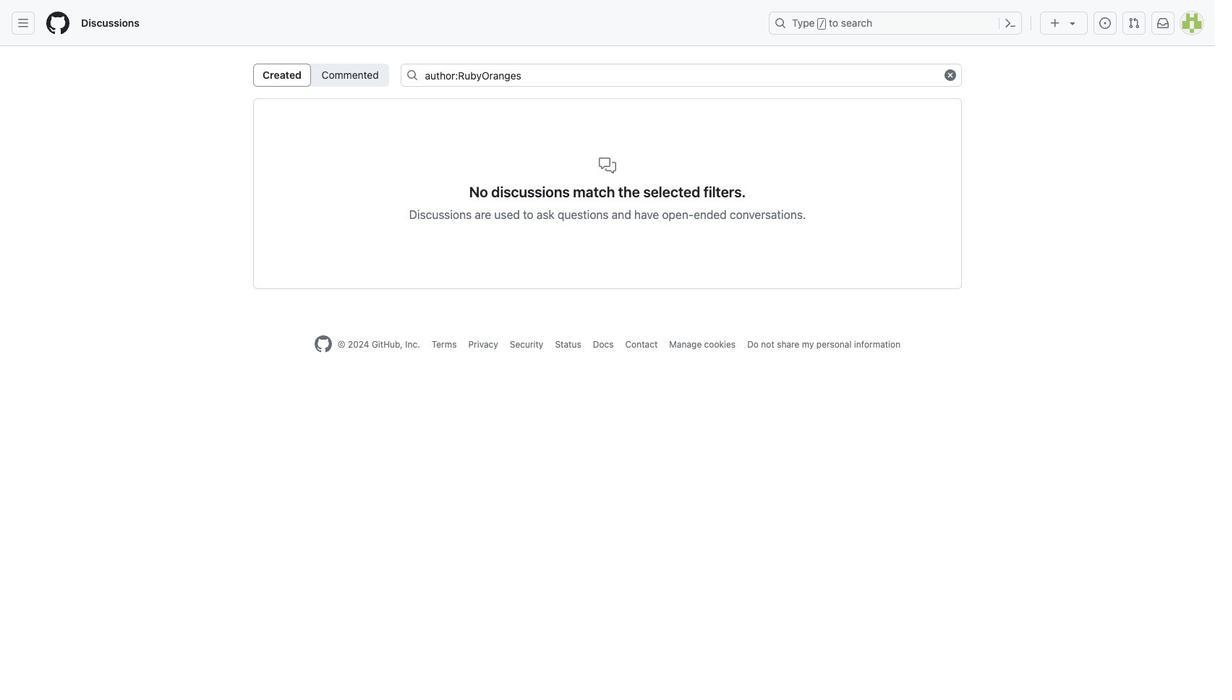 Task type: vqa. For each thing, say whether or not it's contained in the screenshot.
list
yes



Task type: describe. For each thing, give the bounding box(es) containing it.
command palette image
[[1005, 17, 1016, 29]]

homepage image
[[315, 336, 332, 353]]

issue opened image
[[1099, 17, 1111, 29]]



Task type: locate. For each thing, give the bounding box(es) containing it.
homepage image
[[46, 12, 69, 35]]

Search all discussions text field
[[401, 64, 962, 87]]

clear image
[[945, 69, 956, 81]]

triangle down image
[[1067, 17, 1079, 29]]

comment discussion image
[[599, 157, 616, 174]]

plus image
[[1050, 17, 1061, 29]]

search image
[[407, 69, 418, 81]]

Discussions search field
[[401, 64, 962, 87]]

list
[[253, 64, 389, 87]]

notifications image
[[1157, 17, 1169, 29]]

git pull request image
[[1128, 17, 1140, 29]]



